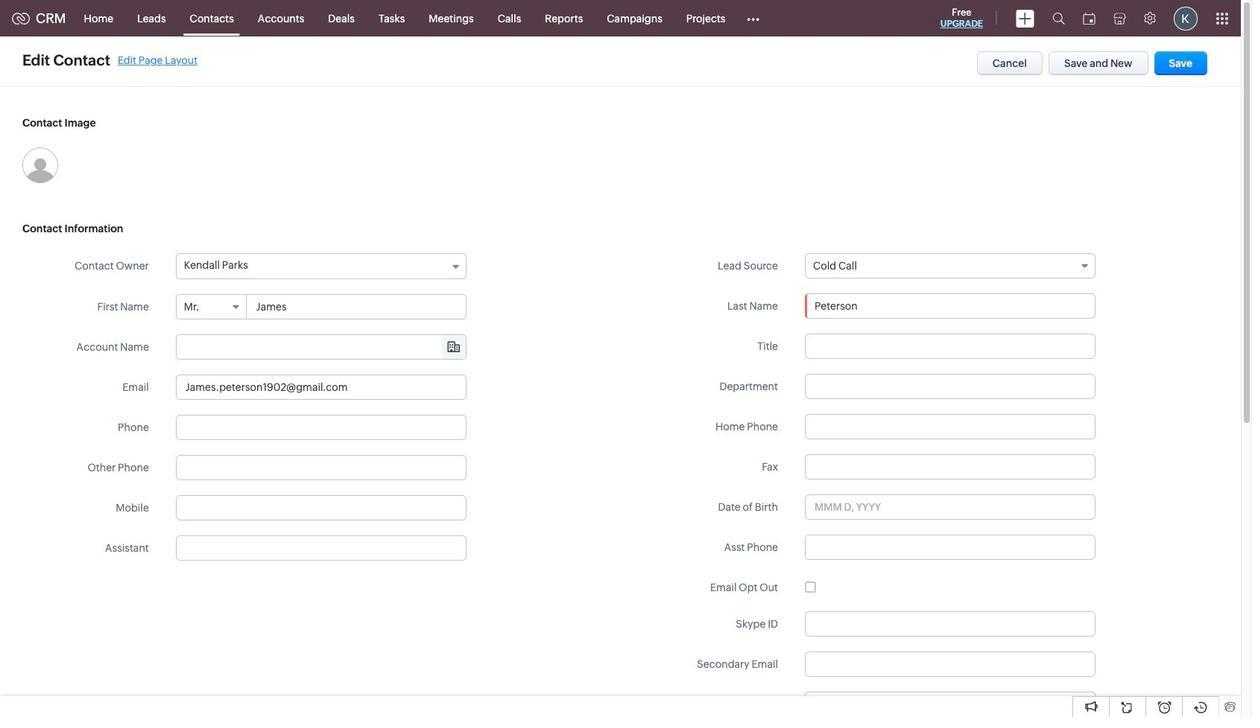 Task type: vqa. For each thing, say whether or not it's contained in the screenshot.
'image'
yes



Task type: locate. For each thing, give the bounding box(es) containing it.
logo image
[[12, 12, 30, 24]]

None field
[[805, 253, 1096, 279], [176, 295, 247, 319], [176, 335, 466, 359], [805, 253, 1096, 279], [176, 295, 247, 319], [176, 335, 466, 359]]

None text field
[[805, 294, 1096, 319], [805, 334, 1096, 359], [805, 374, 1096, 400], [805, 414, 1096, 440], [805, 455, 1096, 480], [176, 455, 466, 481], [176, 496, 466, 521], [176, 536, 466, 561], [805, 612, 1096, 637], [805, 294, 1096, 319], [805, 334, 1096, 359], [805, 374, 1096, 400], [805, 414, 1096, 440], [805, 455, 1096, 480], [176, 455, 466, 481], [176, 496, 466, 521], [176, 536, 466, 561], [805, 612, 1096, 637]]

Other Modules field
[[738, 6, 770, 30]]

None text field
[[247, 295, 466, 319], [176, 375, 466, 400], [176, 415, 466, 441], [805, 535, 1096, 561], [805, 652, 1096, 678], [825, 693, 1095, 717], [247, 295, 466, 319], [176, 375, 466, 400], [176, 415, 466, 441], [805, 535, 1096, 561], [805, 652, 1096, 678], [825, 693, 1095, 717]]

profile image
[[1174, 6, 1198, 30]]



Task type: describe. For each thing, give the bounding box(es) containing it.
MMM D, YYYY text field
[[805, 495, 1096, 520]]

profile element
[[1165, 0, 1207, 36]]

search image
[[1052, 12, 1065, 25]]

create menu element
[[1007, 0, 1044, 36]]

search element
[[1044, 0, 1074, 37]]

create menu image
[[1016, 9, 1035, 27]]

calendar image
[[1083, 12, 1096, 24]]

image image
[[22, 148, 58, 183]]



